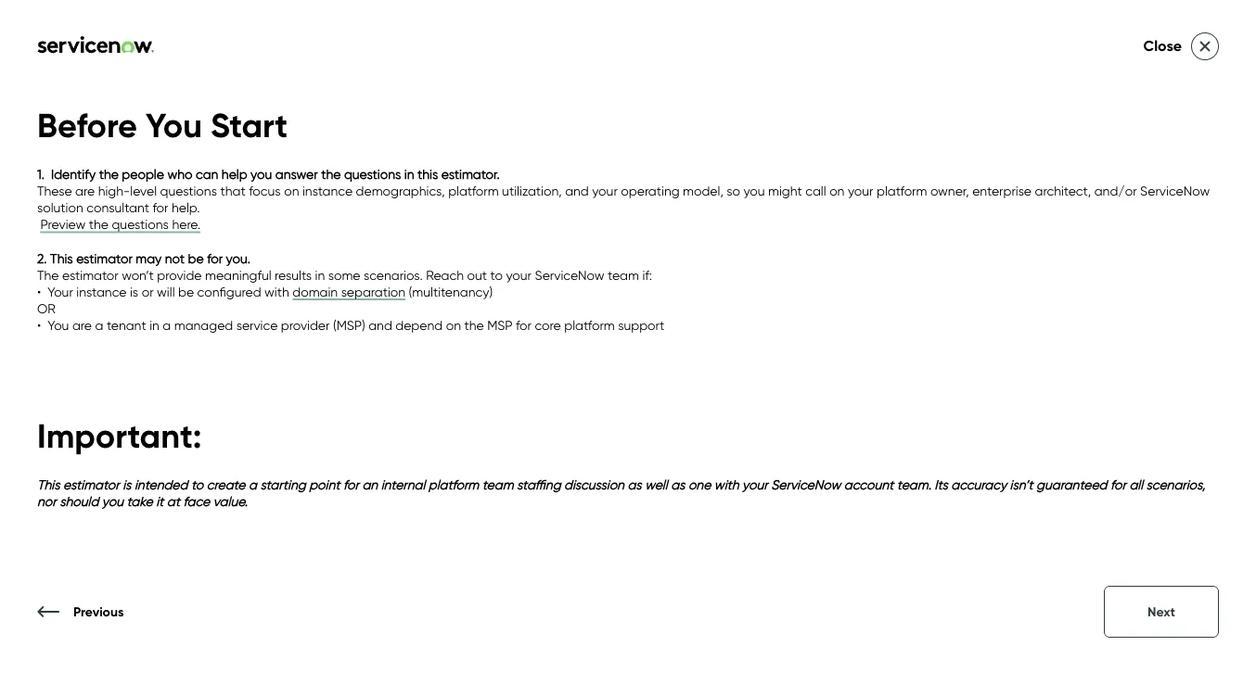 Task type: vqa. For each thing, say whether or not it's contained in the screenshot.
leftmost and
yes



Task type: describe. For each thing, give the bounding box(es) containing it.
team inside this estimator is intended to create a starting point for an internal platform team staffing discussion as well as one with your servicenow account team. its accuracy isn't guaranteed for all scenarios, nor should you take it at face value.
[[482, 477, 514, 493]]

internal
[[381, 477, 425, 493]]

scenarios.
[[364, 267, 423, 283]]

who
[[167, 166, 193, 182]]

nor
[[37, 494, 56, 510]]

face
[[183, 494, 210, 510]]

is inside this estimator is intended to create a starting point for an internal platform team staffing discussion as well as one with your servicenow account team. its accuracy isn't guaranteed for all scenarios, nor should you take it at face value.
[[123, 477, 131, 493]]

0 vertical spatial questions
[[344, 166, 401, 182]]

take
[[127, 494, 153, 510]]

guaranteed
[[1036, 477, 1107, 493]]

in inside the 1.  identify the people who can help you answer the questions in this estimator. these are high-level questions that focus on instance demographics, platform utilization, and your operating model, so you might call on your platform owner, enterprise architect, and/or servicenow solution consultant for help. preview the questions here.
[[404, 166, 414, 182]]

preview the questions here. link
[[40, 217, 201, 233]]

configured
[[197, 284, 261, 300]]

platform inside 2. this estimator may not be for you. the estimator won't provide meaningful results in some scenarios. reach out to your servicenow team if: •  your instance is or will be configured with domain separation (multitenancy) or •  you are a tenant in a managed service provider (msp) and depend on the msp for core platform support
[[564, 318, 615, 334]]

you.
[[226, 250, 251, 266]]

support
[[618, 318, 665, 334]]

servicenow inside 2. this estimator may not be for you. the estimator won't provide meaningful results in some scenarios. reach out to your servicenow team if: •  your instance is or will be configured with domain separation (multitenancy) or •  you are a tenant in a managed service provider (msp) and depend on the msp for core platform support
[[535, 267, 605, 283]]

value.
[[213, 494, 248, 510]]

team inside 2. this estimator may not be for you. the estimator won't provide meaningful results in some scenarios. reach out to your servicenow team if: •  your instance is or will be configured with domain separation (multitenancy) or •  you are a tenant in a managed service provider (msp) and depend on the msp for core platform support
[[608, 267, 639, 283]]

help.
[[172, 200, 200, 215]]

for left you.
[[207, 250, 223, 266]]

the right answer at the top of the page
[[321, 166, 341, 182]]

this inside 2. this estimator may not be for you. the estimator won't provide meaningful results in some scenarios. reach out to your servicenow team if: •  your instance is or will be configured with domain separation (multitenancy) or •  you are a tenant in a managed service provider (msp) and depend on the msp for core platform support
[[50, 250, 73, 266]]

platform left owner,
[[877, 183, 927, 199]]

separation
[[341, 284, 406, 300]]

are inside the 1.  identify the people who can help you answer the questions in this estimator. these are high-level questions that focus on instance demographics, platform utilization, and your operating model, so you might call on your platform owner, enterprise architect, and/or servicenow solution consultant for help. preview the questions here.
[[75, 183, 95, 199]]

for right msp
[[516, 318, 532, 334]]

that
[[220, 183, 246, 199]]

(msp)
[[333, 318, 365, 334]]

1 vertical spatial in
[[315, 267, 325, 283]]

one
[[688, 477, 711, 493]]

2 as from the left
[[671, 477, 685, 493]]

instance inside the 1.  identify the people who can help you answer the questions in this estimator. these are high-level questions that focus on instance demographics, platform utilization, and your operating model, so you might call on your platform owner, enterprise architect, and/or servicenow solution consultant for help. preview the questions here.
[[302, 183, 353, 199]]

call
[[806, 183, 826, 199]]

platform down the estimator.
[[448, 183, 499, 199]]

out
[[467, 267, 487, 283]]

operating
[[621, 183, 680, 199]]

1 vertical spatial be
[[178, 284, 194, 300]]

for left the an
[[343, 477, 359, 493]]

or
[[37, 301, 55, 317]]

utilization,
[[502, 183, 562, 199]]

servicenow inside this estimator is intended to create a starting point for an internal platform team staffing discussion as well as one with your servicenow account team. its accuracy isn't guaranteed for all scenarios, nor should you take it at face value.
[[771, 477, 841, 493]]

its
[[935, 477, 948, 493]]

point
[[309, 477, 340, 493]]

help
[[222, 166, 247, 182]]

won't
[[122, 267, 154, 283]]

next link
[[1104, 586, 1219, 638]]

focus
[[249, 183, 281, 199]]

to inside this estimator is intended to create a starting point for an internal platform team staffing discussion as well as one with your servicenow account team. its accuracy isn't guaranteed for all scenarios, nor should you take it at face value.
[[191, 477, 203, 493]]

domain separation link
[[293, 284, 406, 301]]

people
[[122, 166, 164, 182]]

your inside 2. this estimator may not be for you. the estimator won't provide meaningful results in some scenarios. reach out to your servicenow team if: •  your instance is or will be configured with domain separation (multitenancy) or •  you are a tenant in a managed service provider (msp) and depend on the msp for core platform support
[[506, 267, 532, 283]]

tenant
[[107, 318, 146, 334]]

team.
[[897, 477, 931, 493]]

this inside this estimator is intended to create a starting point for an internal platform team staffing discussion as well as one with your servicenow account team. its accuracy isn't guaranteed for all scenarios, nor should you take it at face value.
[[37, 477, 60, 493]]

some
[[328, 267, 360, 283]]

enterprise
[[973, 183, 1032, 199]]

results
[[275, 267, 312, 283]]

a inside this estimator is intended to create a starting point for an internal platform team staffing discussion as well as one with your servicenow account team. its accuracy isn't guaranteed for all scenarios, nor should you take it at face value.
[[249, 477, 257, 493]]

these
[[37, 183, 72, 199]]

the down consultant on the left of page
[[89, 217, 109, 232]]

previous
[[73, 605, 124, 620]]

service
[[236, 318, 278, 334]]

the inside 2. this estimator may not be for you. the estimator won't provide meaningful results in some scenarios. reach out to your servicenow team if: •  your instance is or will be configured with domain separation (multitenancy) or •  you are a tenant in a managed service provider (msp) and depend on the msp for core platform support
[[464, 318, 484, 334]]

1 as from the left
[[628, 477, 642, 493]]

or
[[142, 284, 154, 300]]

reach
[[426, 267, 464, 283]]

provider
[[281, 318, 330, 334]]

meaningful
[[205, 267, 271, 283]]

servicenow platform 
[[819, 203, 1256, 316]]

1 vertical spatial questions
[[160, 183, 217, 199]]

2. this estimator may not be for you. the estimator won't provide meaningful results in some scenarios. reach out to your servicenow team if: •  your instance is or will be configured with domain separation (multitenancy) or •  you are a tenant in a managed service provider (msp) and depend on the msp for core platform support
[[37, 250, 665, 334]]

the up high-
[[99, 166, 119, 182]]

0 horizontal spatial in
[[150, 318, 159, 334]]

your inside this estimator is intended to create a starting point for an internal platform team staffing discussion as well as one with your servicenow account team. its accuracy isn't guaranteed for all scenarios, nor should you take it at face value.
[[742, 477, 768, 493]]

not
[[165, 250, 185, 266]]

isn't
[[1010, 477, 1033, 493]]

start
[[211, 104, 288, 146]]

an
[[362, 477, 378, 493]]

can
[[196, 166, 218, 182]]

2.
[[37, 250, 47, 266]]

will
[[157, 284, 175, 300]]

discussion
[[564, 477, 624, 493]]

all
[[1130, 477, 1143, 493]]

you inside this estimator is intended to create a starting point for an internal platform team staffing discussion as well as one with your servicenow account team. its accuracy isn't guaranteed for all scenarios, nor should you take it at face value.
[[102, 494, 123, 510]]

it
[[156, 494, 164, 510]]

answer
[[275, 166, 318, 182]]

might
[[768, 183, 802, 199]]

consultant
[[87, 200, 149, 215]]

0 vertical spatial you
[[251, 166, 272, 182]]

create
[[207, 477, 245, 493]]



Task type: locate. For each thing, give the bounding box(es) containing it.
servicenow left account on the right of page
[[771, 477, 841, 493]]

0 horizontal spatial instance
[[76, 284, 127, 300]]

and inside the 1.  identify the people who can help you answer the questions in this estimator. these are high-level questions that focus on instance demographics, platform utilization, and your operating model, so you might call on your platform owner, enterprise architect, and/or servicenow solution consultant for help. preview the questions here.
[[565, 183, 589, 199]]

0 vertical spatial instance
[[302, 183, 353, 199]]

1 vertical spatial with
[[714, 477, 739, 493]]

1 horizontal spatial you
[[251, 166, 272, 182]]

important:
[[37, 416, 202, 457]]

as right well
[[671, 477, 685, 493]]

be right not
[[188, 250, 204, 266]]

account
[[844, 477, 894, 493]]

this right 2. at the left of page
[[50, 250, 73, 266]]

0 vertical spatial team
[[608, 267, 639, 283]]

you
[[251, 166, 272, 182], [744, 183, 765, 199], [102, 494, 123, 510]]

team
[[608, 267, 639, 283], [482, 477, 514, 493]]

2 horizontal spatial in
[[404, 166, 414, 182]]

to right out
[[490, 267, 503, 283]]

here.
[[172, 217, 201, 232]]

1 horizontal spatial as
[[671, 477, 685, 493]]

demographics,
[[356, 183, 445, 199]]

is left or at the top of the page
[[130, 284, 138, 300]]

servicenow
[[1140, 183, 1210, 199], [819, 203, 1061, 258], [535, 267, 605, 283], [771, 477, 841, 493]]

2 vertical spatial you
[[102, 494, 123, 510]]

1 vertical spatial you
[[48, 318, 69, 334]]

1 horizontal spatial on
[[446, 318, 461, 334]]

1 vertical spatial and
[[369, 318, 392, 334]]

1 horizontal spatial in
[[315, 267, 325, 283]]

questions
[[344, 166, 401, 182], [160, 183, 217, 199], [112, 217, 169, 232]]

0 horizontal spatial a
[[95, 318, 103, 334]]

is
[[130, 284, 138, 300], [123, 477, 131, 493]]

be down provide at the left
[[178, 284, 194, 300]]

you inside 2. this estimator may not be for you. the estimator won't provide meaningful results in some scenarios. reach out to your servicenow team if: •  your instance is or will be configured with domain separation (multitenancy) or •  you are a tenant in a managed service provider (msp) and depend on the msp for core platform support
[[48, 318, 69, 334]]

1 horizontal spatial you
[[146, 104, 202, 146]]

your
[[48, 284, 73, 300]]

servicenow inside servicenow platform
[[819, 203, 1061, 258]]

so
[[727, 183, 740, 199]]

estimator inside this estimator is intended to create a starting point for an internal platform team staffing discussion as well as one with your servicenow account team. its accuracy isn't guaranteed for all scenarios, nor should you take it at face value.
[[63, 477, 119, 493]]

1 vertical spatial to
[[191, 477, 203, 493]]

before
[[37, 104, 137, 146]]

0 horizontal spatial team
[[482, 477, 514, 493]]

platform
[[1072, 203, 1247, 258]]

close
[[1144, 37, 1182, 55]]

instance
[[302, 183, 353, 199], [76, 284, 127, 300]]

on down (multitenancy)
[[446, 318, 461, 334]]

servicenow up core
[[535, 267, 605, 283]]

1 horizontal spatial instance
[[302, 183, 353, 199]]

0 vertical spatial this
[[50, 250, 73, 266]]

this estimator is intended to create a starting point for an internal platform team staffing discussion as well as one with your servicenow account team. its accuracy isn't guaranteed for all scenarios, nor should you take it at face value.
[[37, 477, 1206, 510]]

domain
[[293, 284, 338, 300]]

in up domain
[[315, 267, 325, 283]]

a
[[95, 318, 103, 334], [163, 318, 171, 334], [249, 477, 257, 493]]

model,
[[683, 183, 724, 199]]

for inside the 1.  identify the people who can help you answer the questions in this estimator. these are high-level questions that focus on instance demographics, platform utilization, and your operating model, so you might call on your platform owner, enterprise architect, and/or servicenow solution consultant for help. preview the questions here.
[[153, 200, 168, 215]]

0 horizontal spatial you
[[102, 494, 123, 510]]

0 horizontal spatial to
[[191, 477, 203, 493]]

if:
[[642, 267, 652, 283]]

architect,
[[1035, 183, 1091, 199]]

this up nor
[[37, 477, 60, 493]]

as left well
[[628, 477, 642, 493]]

before you start
[[37, 104, 288, 146]]

you down or
[[48, 318, 69, 334]]

1 horizontal spatial with
[[714, 477, 739, 493]]

for down level
[[153, 200, 168, 215]]

1 vertical spatial this
[[37, 477, 60, 493]]

1 horizontal spatial team
[[608, 267, 639, 283]]

0 horizontal spatial with
[[264, 284, 289, 300]]

2 vertical spatial in
[[150, 318, 159, 334]]

msp
[[487, 318, 513, 334]]

1 vertical spatial are
[[72, 318, 92, 334]]

estimator down preview the questions here. link
[[76, 250, 132, 266]]

estimator up should
[[63, 477, 119, 493]]

are inside 2. this estimator may not be for you. the estimator won't provide meaningful results in some scenarios. reach out to your servicenow team if: •  your instance is or will be configured with domain separation (multitenancy) or •  you are a tenant in a managed service provider (msp) and depend on the msp for core platform support
[[72, 318, 92, 334]]

you
[[146, 104, 202, 146], [48, 318, 69, 334]]

in right tenant
[[150, 318, 159, 334]]

are
[[75, 183, 95, 199], [72, 318, 92, 334]]

well
[[645, 477, 668, 493]]

1 horizontal spatial to
[[490, 267, 503, 283]]

1.  identify the people who can help you answer the questions in this estimator. these are high-level questions that focus on instance demographics, platform utilization, and your operating model, so you might call on your platform owner, enterprise architect, and/or servicenow solution consultant for help. preview the questions here.
[[37, 166, 1210, 232]]

0 horizontal spatial and
[[369, 318, 392, 334]]

is inside 2. this estimator may not be for you. the estimator won't provide meaningful results in some scenarios. reach out to your servicenow team if: •  your instance is or will be configured with domain separation (multitenancy) or •  you are a tenant in a managed service provider (msp) and depend on the msp for core platform support
[[130, 284, 138, 300]]

servicenow up 'platform'
[[1140, 183, 1210, 199]]

instance down answer at the top of the page
[[302, 183, 353, 199]]

next
[[1148, 605, 1176, 620]]

and inside 2. this estimator may not be for you. the estimator won't provide meaningful results in some scenarios. reach out to your servicenow team if: •  your instance is or will be configured with domain separation (multitenancy) or •  you are a tenant in a managed service provider (msp) and depend on the msp for core platform support
[[369, 318, 392, 334]]

estimator.
[[442, 166, 500, 182]]

may
[[136, 250, 162, 266]]

accuracy
[[951, 477, 1007, 493]]

platform right core
[[564, 318, 615, 334]]

and/or
[[1095, 183, 1137, 199]]

0 vertical spatial you
[[146, 104, 202, 146]]

0 vertical spatial and
[[565, 183, 589, 199]]

0 vertical spatial be
[[188, 250, 204, 266]]

0 vertical spatial is
[[130, 284, 138, 300]]

2 vertical spatial estimator
[[63, 477, 119, 493]]

1 vertical spatial instance
[[76, 284, 127, 300]]

with
[[264, 284, 289, 300], [714, 477, 739, 493]]

intended
[[134, 477, 188, 493]]

should
[[60, 494, 99, 510]]

level
[[130, 183, 157, 199]]

servicenow down owner,
[[819, 203, 1061, 258]]

you left the take
[[102, 494, 123, 510]]

core
[[535, 318, 561, 334]]

staffing
[[517, 477, 561, 493]]

on inside 2. this estimator may not be for you. the estimator won't provide meaningful results in some scenarios. reach out to your servicenow team if: •  your instance is or will be configured with domain separation (multitenancy) or •  you are a tenant in a managed service provider (msp) and depend on the msp for core platform support
[[446, 318, 461, 334]]

questions down consultant on the left of page
[[112, 217, 169, 232]]

instance inside 2. this estimator may not be for you. the estimator won't provide meaningful results in some scenarios. reach out to your servicenow team if: •  your instance is or will be configured with domain separation (multitenancy) or •  you are a tenant in a managed service provider (msp) and depend on the msp for core platform support
[[76, 284, 127, 300]]

with down results
[[264, 284, 289, 300]]

you up who
[[146, 104, 202, 146]]

platform inside this estimator is intended to create a starting point for an internal platform team staffing discussion as well as one with your servicenow account team. its accuracy isn't guaranteed for all scenarios, nor should you take it at face value.
[[429, 477, 479, 493]]

0 vertical spatial in
[[404, 166, 414, 182]]

a down will
[[163, 318, 171, 334]]

1 vertical spatial estimator
[[62, 267, 118, 283]]

a left tenant
[[95, 318, 103, 334]]

the
[[99, 166, 119, 182], [321, 166, 341, 182], [89, 217, 109, 232], [464, 318, 484, 334]]

0 vertical spatial are
[[75, 183, 95, 199]]

0 vertical spatial estimator
[[76, 250, 132, 266]]

(multitenancy)
[[409, 284, 493, 300]]

2 vertical spatial questions
[[112, 217, 169, 232]]

are down 1.  identify
[[75, 183, 95, 199]]

in
[[404, 166, 414, 182], [315, 267, 325, 283], [150, 318, 159, 334]]

to inside 2. this estimator may not be for you. the estimator won't provide meaningful results in some scenarios. reach out to your servicenow team if: •  your instance is or will be configured with domain separation (multitenancy) or •  you are a tenant in a managed service provider (msp) and depend on the msp for core platform support
[[490, 267, 503, 283]]

preview
[[40, 217, 86, 232]]

your right out
[[506, 267, 532, 283]]

your right one
[[742, 477, 768, 493]]

this
[[418, 166, 438, 182]]

starting
[[260, 477, 306, 493]]

on right call
[[830, 183, 845, 199]]

servicenow inside the 1.  identify the people who can help you answer the questions in this estimator. these are high-level questions that focus on instance demographics, platform utilization, and your operating model, so you might call on your platform owner, enterprise architect, and/or servicenow solution consultant for help. preview the questions here.
[[1140, 183, 1210, 199]]

questions up the demographics, on the left top of the page
[[344, 166, 401, 182]]

scenarios,
[[1146, 477, 1206, 493]]

at
[[167, 494, 180, 510]]

for
[[153, 200, 168, 215], [207, 250, 223, 266], [516, 318, 532, 334], [343, 477, 359, 493], [1111, 477, 1126, 493]]

0 horizontal spatial as
[[628, 477, 642, 493]]

owner,
[[931, 183, 969, 199]]

in left this on the top left
[[404, 166, 414, 182]]

solution
[[37, 200, 83, 215]]

your left operating
[[592, 183, 618, 199]]

you up focus
[[251, 166, 272, 182]]

1 vertical spatial is
[[123, 477, 131, 493]]

as
[[628, 477, 642, 493], [671, 477, 685, 493]]

depend
[[396, 318, 443, 334]]

with right one
[[714, 477, 739, 493]]

to up face
[[191, 477, 203, 493]]

questions up help.
[[160, 183, 217, 199]]

0 horizontal spatial on
[[284, 183, 299, 199]]

with inside this estimator is intended to create a starting point for an internal platform team staffing discussion as well as one with your servicenow account team. its accuracy isn't guaranteed for all scenarios, nor should you take it at face value.
[[714, 477, 739, 493]]

on down answer at the top of the page
[[284, 183, 299, 199]]

and right utilization,
[[565, 183, 589, 199]]

2 horizontal spatial on
[[830, 183, 845, 199]]

1 horizontal spatial and
[[565, 183, 589, 199]]

the
[[37, 267, 59, 283]]

1.  identify
[[37, 166, 96, 182]]

estimator up your
[[62, 267, 118, 283]]

provide
[[157, 267, 202, 283]]

2 horizontal spatial you
[[744, 183, 765, 199]]

1 vertical spatial you
[[744, 183, 765, 199]]

and right (msp)
[[369, 318, 392, 334]]

0 vertical spatial to
[[490, 267, 503, 283]]

team left if:
[[608, 267, 639, 283]]

1 horizontal spatial a
[[163, 318, 171, 334]]

platform right internal
[[429, 477, 479, 493]]

1 vertical spatial team
[[482, 477, 514, 493]]

your right call
[[848, 183, 874, 199]]

a right create
[[249, 477, 257, 493]]

for left all
[[1111, 477, 1126, 493]]

with inside 2. this estimator may not be for you. the estimator won't provide meaningful results in some scenarios. reach out to your servicenow team if: •  your instance is or will be configured with domain separation (multitenancy) or •  you are a tenant in a managed service provider (msp) and depend on the msp for core platform support
[[264, 284, 289, 300]]

this
[[50, 250, 73, 266], [37, 477, 60, 493]]

managed
[[174, 318, 233, 334]]

the left msp
[[464, 318, 484, 334]]

high-
[[98, 183, 130, 199]]

0 vertical spatial with
[[264, 284, 289, 300]]

instance down won't
[[76, 284, 127, 300]]

2 horizontal spatial a
[[249, 477, 257, 493]]

you right so
[[744, 183, 765, 199]]

0 horizontal spatial you
[[48, 318, 69, 334]]

are down your
[[72, 318, 92, 334]]

team left staffing
[[482, 477, 514, 493]]

is up the take
[[123, 477, 131, 493]]



